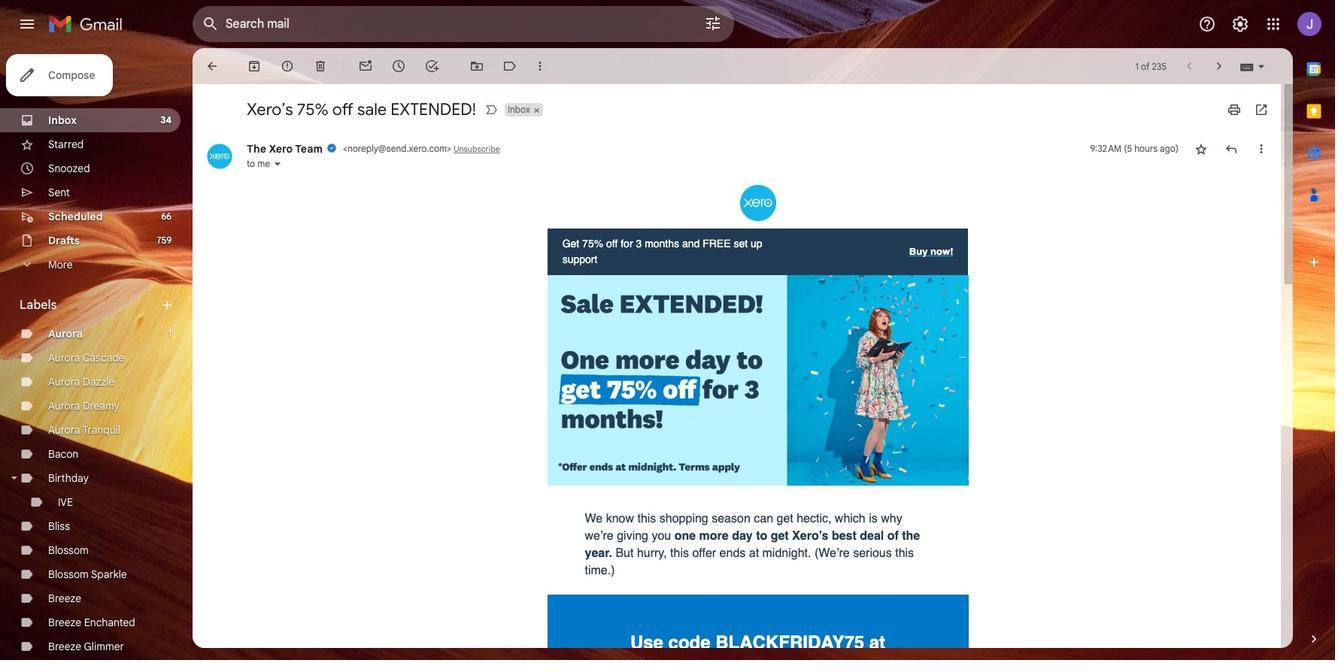 Task type: locate. For each thing, give the bounding box(es) containing it.
glimmer
[[84, 640, 124, 654]]

0 vertical spatial 75%
[[297, 99, 328, 120]]

breeze down breeze link
[[48, 616, 81, 630]]

drafts link
[[48, 234, 80, 247]]

tab list
[[1293, 48, 1335, 606]]

xero's down hectic,
[[792, 530, 828, 543]]

blossom link
[[48, 544, 89, 557]]

9:32 am (5 hours ago)
[[1090, 143, 1179, 154]]

giving
[[617, 530, 648, 543]]

1 vertical spatial xero's
[[792, 530, 828, 543]]

get right can
[[777, 512, 793, 526]]

the xero team cell
[[247, 142, 454, 156]]

0 vertical spatial to
[[247, 158, 255, 169]]

blossom sparkle link
[[48, 568, 127, 581]]

9:32 am
[[1090, 143, 1122, 154]]

not starred image
[[1194, 141, 1209, 156]]

team
[[295, 142, 323, 156]]

this for hurry,
[[670, 547, 689, 560]]

1 horizontal spatial 1
[[1135, 61, 1139, 72]]

breeze for breeze link
[[48, 592, 81, 605]]

Not starred checkbox
[[1194, 141, 1209, 156]]

0 vertical spatial off
[[332, 99, 353, 120]]

66
[[161, 211, 171, 222]]

3 aurora from the top
[[48, 375, 80, 389]]

blossom down blossom link
[[48, 568, 89, 581]]

0 horizontal spatial 75%
[[297, 99, 328, 120]]

this down the
[[895, 547, 914, 560]]

blossom down the bliss
[[48, 544, 89, 557]]

0 horizontal spatial at
[[749, 547, 759, 560]]

aurora cascade link
[[48, 351, 124, 365]]

(5
[[1124, 143, 1132, 154]]

aurora down aurora 'link'
[[48, 351, 80, 365]]

add to tasks image
[[424, 59, 439, 74]]

off inside get 75% off for 3 months and free set up support
[[606, 238, 618, 250]]

snooze image
[[391, 59, 406, 74]]

confetti falling around excited woman holding ledger book. text reads "sale extended! one more day to get 75% off for 3 months! offer ends at midnight. terms apply" image
[[547, 275, 968, 486]]

aurora up aurora dreamy
[[48, 375, 80, 389]]

1
[[1135, 61, 1139, 72], [168, 328, 171, 339]]

hours
[[1134, 143, 1158, 154]]

34
[[161, 114, 171, 126]]

labels image
[[502, 59, 517, 74]]

1 horizontal spatial 75%
[[582, 238, 603, 250]]

235
[[1152, 61, 1167, 72]]

advanced search options image
[[698, 8, 728, 38]]

1 vertical spatial off
[[606, 238, 618, 250]]

to
[[247, 158, 255, 169], [756, 530, 767, 543]]

0 vertical spatial breeze
[[48, 592, 81, 605]]

None search field
[[193, 6, 734, 42]]

>
[[447, 143, 451, 154]]

the xero team
[[247, 142, 323, 156]]

is
[[869, 512, 878, 526]]

settings image
[[1231, 15, 1249, 33]]

unsubscribe
[[454, 144, 500, 154]]

this down the one
[[670, 547, 689, 560]]

blossom for blossom link
[[48, 544, 89, 557]]

deal
[[860, 530, 884, 543]]

1 horizontal spatial inbox
[[508, 104, 530, 115]]

unsubscribe link
[[454, 144, 500, 154]]

aurora up bacon "link"
[[48, 423, 80, 437]]

2 breeze from the top
[[48, 616, 81, 630]]

2 aurora from the top
[[48, 351, 80, 365]]

1 breeze from the top
[[48, 592, 81, 605]]

1 horizontal spatial this
[[670, 547, 689, 560]]

xero's 75% off sale extended!
[[247, 99, 476, 120]]

breeze for breeze glimmer
[[48, 640, 81, 654]]

inbox for inbox link
[[48, 114, 77, 127]]

1 horizontal spatial xero's
[[792, 530, 828, 543]]

0 vertical spatial xero's
[[247, 99, 293, 120]]

0 horizontal spatial off
[[332, 99, 353, 120]]

75% up 'support'
[[582, 238, 603, 250]]

labels
[[20, 298, 57, 313]]

this inside we know this shopping season can get hectic, which is why we're giving you
[[637, 512, 656, 526]]

get 75% off for 3 months and free set up support
[[562, 238, 762, 266]]

1 vertical spatial at
[[869, 633, 885, 654]]

1 horizontal spatial to
[[756, 530, 767, 543]]

0 horizontal spatial 1
[[168, 328, 171, 339]]

best
[[832, 530, 857, 543]]

but
[[616, 547, 634, 560]]

aurora down aurora dazzle
[[48, 399, 80, 413]]

5 aurora from the top
[[48, 423, 80, 437]]

this up giving
[[637, 512, 656, 526]]

report spam image
[[280, 59, 295, 74]]

4 aurora from the top
[[48, 399, 80, 413]]

off
[[332, 99, 353, 120], [606, 238, 618, 250]]

0 vertical spatial blossom
[[48, 544, 89, 557]]

to left me
[[247, 158, 255, 169]]

2 horizontal spatial this
[[895, 547, 914, 560]]

me
[[257, 158, 270, 169]]

off for sale
[[332, 99, 353, 120]]

get up midnight.
[[771, 530, 789, 543]]

now!
[[930, 246, 953, 257]]

3 breeze from the top
[[48, 640, 81, 654]]

9:32 am (5 hours ago) cell
[[1090, 141, 1179, 156]]

xero's
[[247, 99, 293, 120], [792, 530, 828, 543]]

0 horizontal spatial xero's
[[247, 99, 293, 120]]

inbox inside button
[[508, 104, 530, 115]]

hectic,
[[797, 512, 831, 526]]

drafts
[[48, 234, 80, 247]]

2 blossom from the top
[[48, 568, 89, 581]]

1 vertical spatial 75%
[[582, 238, 603, 250]]

1 for 1 of 235
[[1135, 61, 1139, 72]]

xero's up xero
[[247, 99, 293, 120]]

1 blossom from the top
[[48, 544, 89, 557]]

at
[[749, 547, 759, 560], [869, 633, 885, 654]]

breeze down breeze enchanted
[[48, 640, 81, 654]]

1 vertical spatial breeze
[[48, 616, 81, 630]]

1 inside labels navigation
[[168, 328, 171, 339]]

this
[[637, 512, 656, 526], [670, 547, 689, 560], [895, 547, 914, 560]]

inbox up starred
[[48, 114, 77, 127]]

compose button
[[6, 54, 113, 96]]

off left sale in the top of the page
[[332, 99, 353, 120]]

of
[[1141, 61, 1150, 72], [887, 530, 899, 543]]

inbox down labels image
[[508, 104, 530, 115]]

0 horizontal spatial inbox
[[48, 114, 77, 127]]

1 horizontal spatial at
[[869, 633, 885, 654]]

inbox
[[508, 104, 530, 115], [48, 114, 77, 127]]

aurora up the aurora cascade on the bottom
[[48, 327, 83, 341]]

off left for
[[606, 238, 618, 250]]

months
[[645, 238, 679, 250]]

compose
[[48, 68, 95, 82]]

2 vertical spatial breeze
[[48, 640, 81, 654]]

aurora dreamy
[[48, 399, 119, 413]]

breeze down 'blossom sparkle'
[[48, 592, 81, 605]]

75% up team
[[297, 99, 328, 120]]

scheduled link
[[48, 210, 103, 223]]

75% inside get 75% off for 3 months and free set up support
[[582, 238, 603, 250]]

breeze glimmer link
[[48, 640, 124, 654]]

to inside one more day to get xero's best deal of the year.
[[756, 530, 767, 543]]

starred link
[[48, 138, 84, 151]]

1 vertical spatial 1
[[168, 328, 171, 339]]

time.)
[[585, 564, 615, 578]]

0 vertical spatial at
[[749, 547, 759, 560]]

xero
[[269, 142, 293, 156]]

ago)
[[1160, 143, 1179, 154]]

0 vertical spatial 1
[[1135, 61, 1139, 72]]

to down can
[[756, 530, 767, 543]]

search mail image
[[197, 11, 224, 38]]

aurora dreamy link
[[48, 399, 119, 413]]

know
[[606, 512, 634, 526]]

to me
[[247, 158, 270, 169]]

main menu image
[[18, 15, 36, 33]]

aurora
[[48, 327, 83, 341], [48, 351, 80, 365], [48, 375, 80, 389], [48, 399, 80, 413], [48, 423, 80, 437]]

0 vertical spatial of
[[1141, 61, 1150, 72]]

set
[[734, 238, 748, 250]]

midnight.
[[762, 547, 811, 560]]

of left the 235
[[1141, 61, 1150, 72]]

one more day to get xero's best deal of the year.
[[585, 530, 920, 560]]

xero's inside one more day to get xero's best deal of the year.
[[792, 530, 828, 543]]

1 horizontal spatial of
[[1141, 61, 1150, 72]]

1 vertical spatial blossom
[[48, 568, 89, 581]]

1 aurora from the top
[[48, 327, 83, 341]]

show details image
[[273, 159, 282, 168]]

sent
[[48, 186, 70, 199]]

tranquil
[[82, 423, 120, 437]]

bacon
[[48, 448, 78, 461]]

shopping
[[660, 512, 708, 526]]

blossom sparkle
[[48, 568, 127, 581]]

75%
[[297, 99, 328, 120], [582, 238, 603, 250]]

1 vertical spatial of
[[887, 530, 899, 543]]

1 horizontal spatial off
[[606, 238, 618, 250]]

0 horizontal spatial this
[[637, 512, 656, 526]]

1 vertical spatial get
[[771, 530, 789, 543]]

1 vertical spatial to
[[756, 530, 767, 543]]

of down 'why'
[[887, 530, 899, 543]]

labels navigation
[[0, 48, 193, 660]]

inbox inside labels navigation
[[48, 114, 77, 127]]

<
[[343, 143, 348, 154]]

0 horizontal spatial of
[[887, 530, 899, 543]]

0 vertical spatial get
[[777, 512, 793, 526]]



Task type: vqa. For each thing, say whether or not it's contained in the screenshot.
15, to the left
no



Task type: describe. For each thing, give the bounding box(es) containing it.
get inside one more day to get xero's best deal of the year.
[[771, 530, 789, 543]]

blossom for blossom sparkle
[[48, 568, 89, 581]]

aurora for aurora 'link'
[[48, 327, 83, 341]]

aurora dazzle
[[48, 375, 115, 389]]

snoozed
[[48, 162, 90, 175]]

off for for
[[606, 238, 618, 250]]

Search mail text field
[[226, 17, 662, 32]]

buy
[[909, 246, 928, 257]]

buy now! link
[[909, 246, 953, 257]]

1 of 235
[[1135, 61, 1167, 72]]

get inside we know this shopping season can get hectic, which is why we're giving you
[[777, 512, 793, 526]]

aurora for aurora dazzle
[[48, 375, 80, 389]]

serious
[[853, 547, 892, 560]]

xero limited image
[[205, 141, 235, 171]]

code
[[668, 633, 711, 654]]

we're
[[585, 530, 614, 543]]

at inside use code blackfriday75 at checkout
[[869, 633, 885, 654]]

bliss link
[[48, 520, 70, 533]]

for
[[621, 238, 633, 250]]

older image
[[1212, 59, 1227, 74]]

3
[[636, 238, 642, 250]]

< noreply@send.xero.com >
[[343, 143, 451, 154]]

verified sender image
[[326, 143, 337, 153]]

aurora for aurora dreamy
[[48, 399, 80, 413]]

hurry,
[[637, 547, 667, 560]]

extended!
[[391, 99, 476, 120]]

scheduled
[[48, 210, 103, 223]]

the
[[247, 142, 266, 156]]

more
[[48, 258, 73, 272]]

1 for 1
[[168, 328, 171, 339]]

dazzle
[[83, 375, 115, 389]]

starred
[[48, 138, 84, 151]]

breeze for breeze enchanted
[[48, 616, 81, 630]]

and
[[682, 238, 700, 250]]

cascade
[[83, 351, 124, 365]]

xero image
[[740, 185, 776, 221]]

one
[[674, 530, 696, 543]]

breeze link
[[48, 592, 81, 605]]

we know this shopping season can get hectic, which is why we're giving you
[[585, 512, 902, 543]]

sale
[[357, 99, 387, 120]]

move to image
[[469, 59, 484, 74]]

bliss
[[48, 520, 70, 533]]

(we're
[[815, 547, 850, 560]]

gmail image
[[48, 9, 130, 39]]

bacon link
[[48, 448, 78, 461]]

noreply@send.xero.com
[[348, 143, 447, 154]]

more image
[[533, 59, 548, 74]]

aurora dazzle link
[[48, 375, 115, 389]]

but hurry, this offer ends at midnight. (we're serious this time.)
[[585, 547, 914, 578]]

why
[[881, 512, 902, 526]]

sparkle
[[91, 568, 127, 581]]

we
[[585, 512, 603, 526]]

year.
[[585, 547, 612, 560]]

breeze glimmer
[[48, 640, 124, 654]]

delete image
[[313, 59, 328, 74]]

day
[[732, 530, 753, 543]]

season
[[712, 512, 751, 526]]

inbox link
[[48, 114, 77, 127]]

use code blackfriday75 at checkout
[[630, 633, 885, 660]]

sent link
[[48, 186, 70, 199]]

up
[[751, 238, 762, 250]]

75% for get
[[582, 238, 603, 250]]

aurora cascade
[[48, 351, 124, 365]]

can
[[754, 512, 773, 526]]

breeze enchanted link
[[48, 616, 135, 630]]

ive
[[58, 496, 73, 509]]

more
[[699, 530, 729, 543]]

aurora link
[[48, 327, 83, 341]]

aurora for aurora cascade
[[48, 351, 80, 365]]

use
[[630, 633, 663, 654]]

birthday
[[48, 472, 89, 485]]

offer
[[692, 547, 716, 560]]

labels heading
[[20, 298, 159, 313]]

snoozed link
[[48, 162, 90, 175]]

0 horizontal spatial to
[[247, 158, 255, 169]]

back to inbox image
[[205, 59, 220, 74]]

support
[[562, 253, 597, 266]]

of inside one more day to get xero's best deal of the year.
[[887, 530, 899, 543]]

inbox for inbox button in the left of the page
[[508, 104, 530, 115]]

ends
[[720, 547, 746, 560]]

759
[[157, 235, 171, 246]]

support image
[[1198, 15, 1216, 33]]

75% for xero's
[[297, 99, 328, 120]]

ive link
[[58, 496, 73, 509]]

archive image
[[247, 59, 262, 74]]

you
[[652, 530, 671, 543]]

birthday link
[[48, 472, 89, 485]]

the
[[902, 530, 920, 543]]

dreamy
[[83, 399, 119, 413]]

blackfriday75
[[716, 633, 864, 654]]

which
[[835, 512, 866, 526]]

at inside but hurry, this offer ends at midnight. (we're serious this time.)
[[749, 547, 759, 560]]

aurora tranquil link
[[48, 423, 120, 437]]

select input tool image
[[1257, 61, 1266, 72]]

this for know
[[637, 512, 656, 526]]

inbox button
[[505, 103, 532, 117]]

enchanted
[[84, 616, 135, 630]]

buy now!
[[909, 246, 953, 257]]

aurora for aurora tranquil
[[48, 423, 80, 437]]



